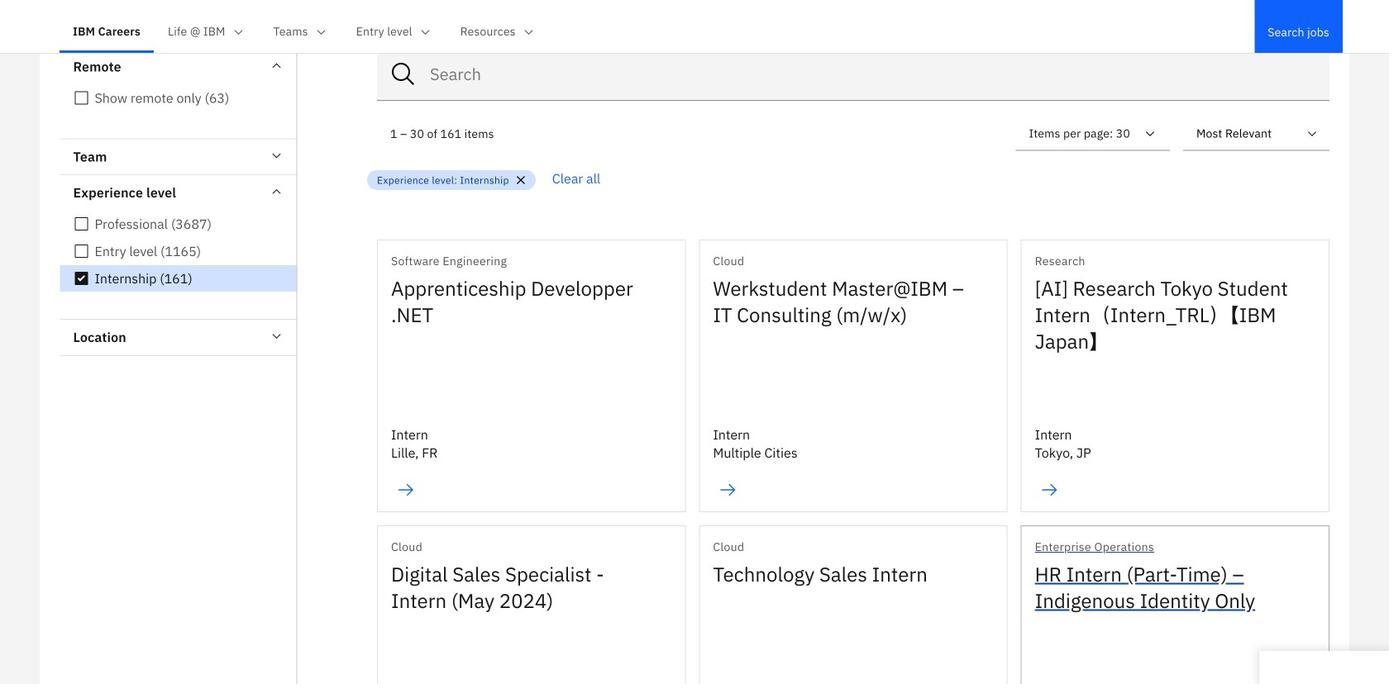 Task type: vqa. For each thing, say whether or not it's contained in the screenshot.
'OPEN COOKIE PREFERENCES MODAL' section
yes



Task type: describe. For each thing, give the bounding box(es) containing it.
open cookie preferences modal section
[[1260, 652, 1389, 685]]



